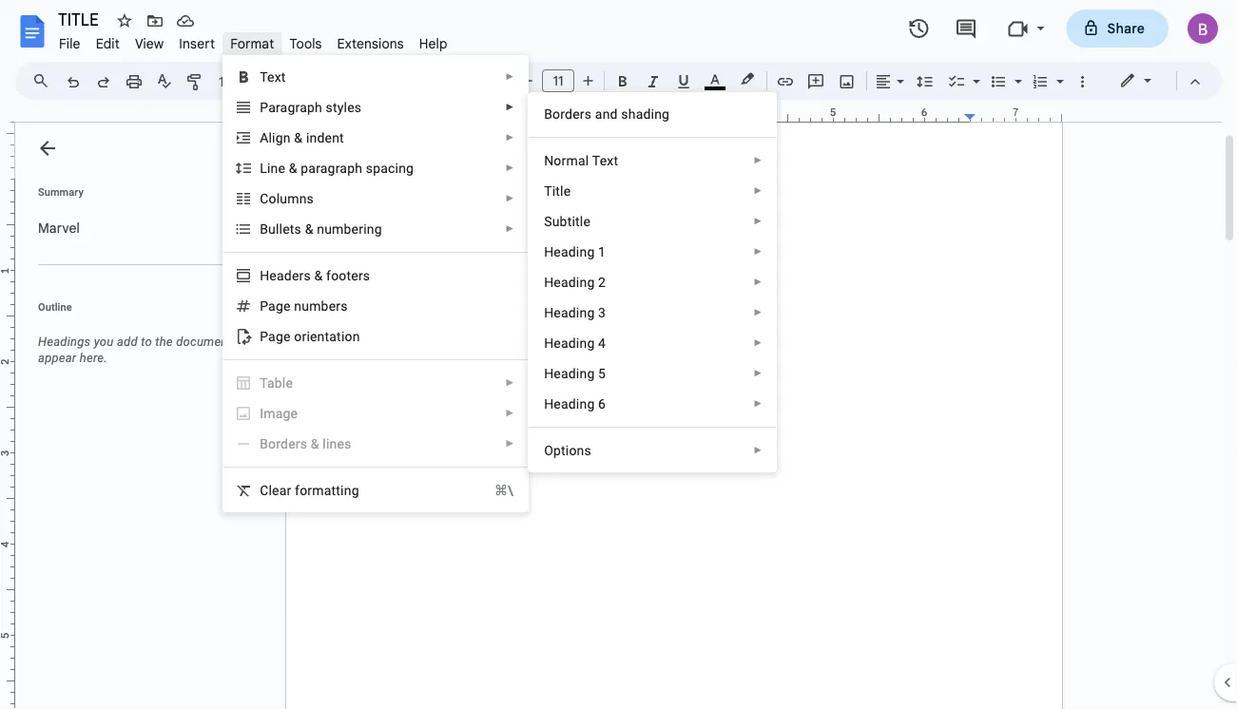 Task type: locate. For each thing, give the bounding box(es) containing it.
styles
[[326, 99, 362, 115]]

& left lines
[[311, 436, 319, 452]]

1 horizontal spatial s
[[307, 191, 314, 206]]

heading 1
[[544, 244, 606, 260]]

format menu item
[[223, 32, 282, 55]]

marvel
[[38, 220, 80, 236]]

l ine & paragraph spacing
[[260, 160, 414, 176]]

heading
[[544, 244, 595, 260], [544, 274, 595, 290], [544, 305, 595, 321], [544, 335, 595, 351], [544, 366, 595, 381], [544, 396, 595, 412]]

t
[[544, 183, 552, 199]]

Font size field
[[542, 69, 582, 93]]

text up p
[[260, 69, 286, 85]]

5
[[598, 366, 606, 381]]

0 horizontal spatial text
[[260, 69, 286, 85]]

n left mbers
[[294, 298, 302, 314]]

n ormal text
[[544, 153, 618, 168]]

& for eaders
[[314, 268, 323, 283]]

clear formatting c element
[[260, 483, 365, 498]]

page right will
[[260, 329, 291, 344]]

align & indent a element
[[260, 130, 350, 146]]

table menu item
[[224, 368, 528, 399]]

► inside menu item
[[505, 408, 515, 419]]

n for u
[[294, 298, 302, 314]]

paragraph styles p element
[[260, 99, 367, 115]]

1 page from the top
[[260, 298, 291, 314]]

document outline element
[[15, 123, 274, 710]]

shading
[[621, 106, 670, 122]]

menu containing text
[[223, 55, 529, 513]]

6 heading from the top
[[544, 396, 595, 412]]

& for ine
[[289, 160, 297, 176]]

share
[[1108, 20, 1145, 37]]

ormal
[[554, 153, 589, 168]]

heading down heading 3
[[544, 335, 595, 351]]

3 heading from the top
[[544, 305, 595, 321]]

borders & lines
[[260, 436, 352, 452]]

n
[[544, 153, 554, 168]]

menu bar inside the menu bar banner
[[51, 25, 455, 56]]

you
[[94, 335, 114, 349]]

ubtitle
[[552, 214, 591, 229]]

line & paragraph spacing l element
[[260, 160, 420, 176]]

extensions menu item
[[330, 32, 412, 55]]

o
[[544, 443, 554, 459]]

lear
[[269, 483, 292, 498]]

4 heading from the top
[[544, 335, 595, 351]]

lines
[[323, 436, 352, 452]]

menu
[[223, 55, 529, 513], [528, 92, 777, 473]]

n
[[299, 191, 307, 206], [294, 298, 302, 314]]

the
[[155, 335, 173, 349]]

will
[[235, 335, 254, 349]]

►
[[505, 71, 515, 82], [505, 102, 515, 113], [505, 132, 515, 143], [754, 155, 763, 166], [505, 163, 515, 174], [754, 185, 763, 196], [505, 193, 515, 204], [754, 216, 763, 227], [505, 224, 515, 234], [754, 246, 763, 257], [754, 277, 763, 288], [754, 307, 763, 318], [754, 338, 763, 349], [754, 368, 763, 379], [505, 378, 515, 389], [754, 399, 763, 410], [505, 408, 515, 419], [505, 439, 515, 449], [754, 445, 763, 456]]

top margin image
[[0, 88, 14, 185]]

options o element
[[544, 443, 597, 459]]

subtitle s element
[[544, 214, 596, 229]]

heading up heading 3
[[544, 274, 595, 290]]

page for page n u mbers
[[260, 298, 291, 314]]

menu containing b
[[528, 92, 777, 473]]

heading 2 2 element
[[544, 274, 612, 290]]

0 vertical spatial page
[[260, 298, 291, 314]]

bullets & numbering t element
[[260, 221, 388, 237]]

n up bulle t s & numbering
[[299, 191, 307, 206]]

here.
[[80, 351, 107, 365]]

page orientation 3 element
[[260, 329, 366, 344]]

spacing
[[366, 160, 414, 176]]

heading for heading 3
[[544, 305, 595, 321]]

heading for heading 1
[[544, 244, 595, 260]]

c lear formatting
[[260, 483, 359, 498]]

help
[[419, 35, 448, 52]]

aragraph
[[268, 99, 322, 115]]

0 vertical spatial s
[[307, 191, 314, 206]]

orders
[[553, 106, 592, 122]]

6
[[598, 396, 606, 412]]

2 heading from the top
[[544, 274, 595, 290]]

borders & lines q element
[[260, 436, 357, 452]]

Zoom field
[[211, 68, 283, 96]]

heading down heading 5
[[544, 396, 595, 412]]

menu item containing i
[[224, 399, 528, 429]]

summary heading
[[38, 185, 84, 200]]

1 vertical spatial s
[[295, 221, 302, 237]]

heading down the subtitle s element
[[544, 244, 595, 260]]

s
[[307, 191, 314, 206], [295, 221, 302, 237]]

s right colum
[[307, 191, 314, 206]]

1 vertical spatial text
[[592, 153, 618, 168]]

format
[[230, 35, 274, 52]]

0 horizontal spatial s
[[295, 221, 302, 237]]

menu bar
[[51, 25, 455, 56]]

text
[[260, 69, 286, 85], [592, 153, 618, 168]]

heading 5
[[544, 366, 606, 381]]

1 vertical spatial page
[[260, 329, 291, 344]]

0 vertical spatial n
[[299, 191, 307, 206]]

Rename text field
[[51, 8, 109, 30]]

t
[[290, 221, 295, 237]]

heading 3
[[544, 305, 606, 321]]

p aragraph styles
[[260, 99, 362, 115]]

1 horizontal spatial text
[[592, 153, 618, 168]]

2
[[598, 274, 606, 290]]

heading 3 3 element
[[544, 305, 612, 321]]

application containing share
[[0, 0, 1238, 710]]

insert menu item
[[172, 32, 223, 55]]

heading 6 6 element
[[544, 396, 612, 412]]

line & paragraph spacing image
[[915, 68, 937, 94]]

orientation
[[294, 329, 360, 344]]

Star checkbox
[[111, 8, 138, 34]]

view menu item
[[127, 32, 172, 55]]

heading 5 5 element
[[544, 366, 612, 381]]

colum n s
[[260, 191, 314, 206]]

& right "eaders"
[[314, 268, 323, 283]]

page
[[260, 298, 291, 314], [260, 329, 291, 344]]

l
[[260, 160, 267, 176]]

application
[[0, 0, 1238, 710]]

Menus field
[[24, 68, 66, 94]]

heading up heading 6
[[544, 366, 595, 381]]

normal text n element
[[544, 153, 624, 168]]

1 vertical spatial n
[[294, 298, 302, 314]]

page left the u
[[260, 298, 291, 314]]

& right the "lign"
[[294, 130, 303, 146]]

1 heading from the top
[[544, 244, 595, 260]]

menu bar containing file
[[51, 25, 455, 56]]

0 vertical spatial text
[[260, 69, 286, 85]]

menu item
[[224, 399, 528, 429]]

help menu item
[[412, 32, 455, 55]]

5 heading from the top
[[544, 366, 595, 381]]

text s element
[[260, 69, 292, 85]]

&
[[294, 130, 303, 146], [289, 160, 297, 176], [305, 221, 314, 237], [314, 268, 323, 283], [311, 436, 319, 452]]

s right 'bulle'
[[295, 221, 302, 237]]

lign
[[269, 130, 291, 146]]

text right ormal on the top left of page
[[592, 153, 618, 168]]

columns n element
[[260, 191, 320, 206]]

tools menu item
[[282, 32, 330, 55]]

itle
[[552, 183, 571, 199]]

2 page from the top
[[260, 329, 291, 344]]

ine
[[267, 160, 285, 176]]

t itle
[[544, 183, 571, 199]]

a
[[260, 130, 269, 146]]

Font size text field
[[543, 69, 574, 92]]

outline heading
[[15, 300, 274, 326]]

indent
[[306, 130, 344, 146]]

image m element
[[260, 406, 304, 421]]

heading down heading 2
[[544, 305, 595, 321]]

heading for heading 2
[[544, 274, 595, 290]]

menu bar banner
[[0, 0, 1238, 710]]

share button
[[1067, 10, 1169, 48]]

borders and shading b element
[[544, 106, 676, 122]]

& right ine
[[289, 160, 297, 176]]

edit menu item
[[88, 32, 127, 55]]



Task type: describe. For each thing, give the bounding box(es) containing it.
3
[[598, 305, 606, 321]]

o ptions
[[544, 443, 592, 459]]

& inside menu item
[[311, 436, 319, 452]]

edit
[[96, 35, 120, 52]]

footers
[[326, 268, 370, 283]]

⌘\
[[495, 483, 514, 498]]

add
[[117, 335, 138, 349]]

headings
[[38, 335, 91, 349]]

page orientation
[[260, 329, 360, 344]]

i m age
[[260, 406, 298, 421]]

u
[[302, 298, 309, 314]]

4
[[598, 335, 606, 351]]

heading for heading 6
[[544, 396, 595, 412]]

appear
[[38, 351, 76, 365]]

summary
[[38, 186, 84, 198]]

extensions
[[337, 35, 404, 52]]

highlight color image
[[737, 68, 758, 90]]

page numbers u element
[[260, 298, 354, 314]]

summary element
[[29, 209, 266, 247]]

b
[[544, 106, 553, 122]]

s ubtitle
[[544, 214, 591, 229]]

main toolbar
[[56, 0, 1098, 238]]

n for s
[[299, 191, 307, 206]]

file
[[59, 35, 81, 52]]

text color image
[[705, 68, 726, 90]]

age
[[276, 406, 298, 421]]

mode and view toolbar
[[1105, 62, 1211, 100]]

formatting
[[295, 483, 359, 498]]

file menu item
[[51, 32, 88, 55]]

bulle t s & numbering
[[260, 221, 382, 237]]

s
[[544, 214, 552, 229]]

h eaders & footers
[[260, 268, 370, 283]]

align & indent image
[[873, 68, 895, 94]]

heading for heading 5
[[544, 366, 595, 381]]

& for lign
[[294, 130, 303, 146]]

mbers
[[309, 298, 348, 314]]

p
[[260, 99, 268, 115]]

eaders
[[270, 268, 311, 283]]

a lign & indent
[[260, 130, 344, 146]]

tools
[[290, 35, 322, 52]]

page for page orientation
[[260, 329, 291, 344]]

numbering
[[317, 221, 382, 237]]

Zoom text field
[[214, 68, 260, 95]]

h
[[260, 268, 270, 283]]

borders
[[260, 436, 307, 452]]

table
[[260, 375, 293, 391]]

heading 6
[[544, 396, 606, 412]]

to
[[141, 335, 152, 349]]

1
[[598, 244, 606, 260]]

paragraph
[[301, 160, 363, 176]]

c
[[260, 483, 269, 498]]

title t element
[[544, 183, 577, 199]]

► inside table menu item
[[505, 378, 515, 389]]

i
[[260, 406, 264, 421]]

document
[[176, 335, 232, 349]]

headings you add to the document will appear here.
[[38, 335, 254, 365]]

b orders and shading
[[544, 106, 670, 122]]

page n u mbers
[[260, 298, 348, 314]]

left margin image
[[286, 107, 382, 122]]

table 2 element
[[260, 375, 299, 391]]

& right t
[[305, 221, 314, 237]]

⌘backslash element
[[472, 481, 514, 500]]

s for n
[[307, 191, 314, 206]]

ptions
[[554, 443, 592, 459]]

outline
[[38, 301, 72, 313]]

heading 1 1 element
[[544, 244, 612, 260]]

and
[[595, 106, 618, 122]]

heading 4
[[544, 335, 606, 351]]

right margin image
[[966, 107, 1062, 122]]

heading 2
[[544, 274, 606, 290]]

colum
[[260, 191, 299, 206]]

► inside 'borders & lines' menu item
[[505, 439, 515, 449]]

heading for heading 4
[[544, 335, 595, 351]]

insert image image
[[837, 68, 859, 94]]

bulle
[[260, 221, 290, 237]]

insert
[[179, 35, 215, 52]]

borders & lines menu item
[[224, 429, 528, 459]]

heading 4 4 element
[[544, 335, 612, 351]]

m
[[264, 406, 276, 421]]

headers & footers h element
[[260, 268, 376, 283]]

s for t
[[295, 221, 302, 237]]

view
[[135, 35, 164, 52]]



Task type: vqa. For each thing, say whether or not it's contained in the screenshot.


